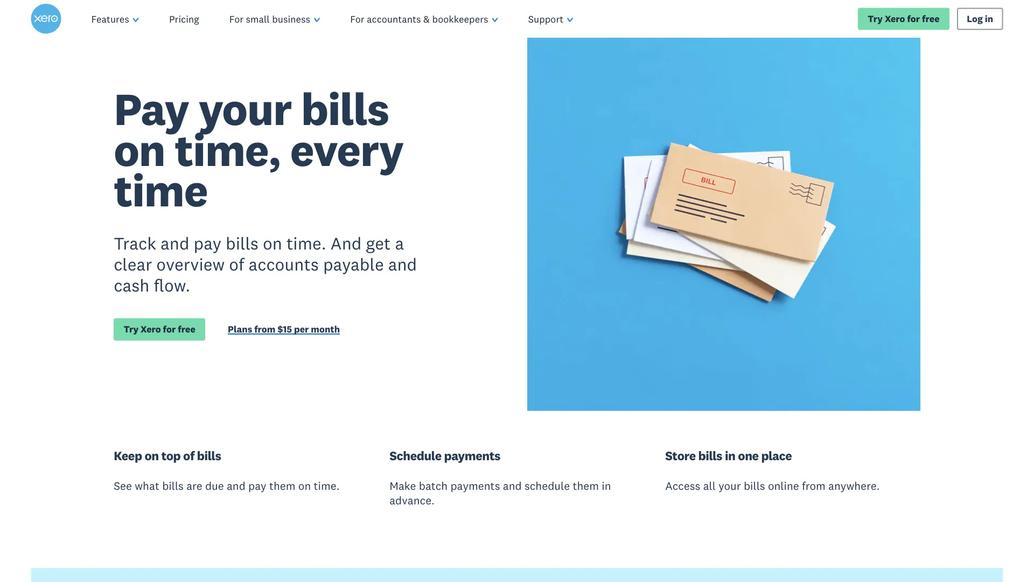Task type: describe. For each thing, give the bounding box(es) containing it.
pricing
[[169, 13, 199, 25]]

for accountants & bookkeepers
[[350, 13, 489, 25]]

keep on top of bills
[[114, 448, 221, 464]]

schedule
[[525, 479, 570, 493]]

schedule
[[390, 448, 442, 464]]

time
[[114, 162, 208, 218]]

pay
[[114, 80, 189, 137]]

xero for log in
[[886, 13, 906, 24]]

track
[[114, 233, 156, 254]]

are
[[187, 479, 202, 493]]

log
[[968, 13, 984, 24]]

one
[[739, 448, 759, 464]]

overview
[[156, 253, 225, 275]]

for for for accountants & bookkeepers
[[350, 13, 365, 25]]

per
[[294, 323, 309, 335]]

accountants
[[367, 13, 421, 25]]

support
[[529, 13, 564, 25]]

get
[[366, 233, 391, 254]]

pay inside track and pay bills on time. and get a clear overview of accounts payable and cash flow.
[[194, 233, 222, 254]]

small
[[246, 13, 270, 25]]

bills inside track and pay bills on time. and get a clear overview of accounts payable and cash flow.
[[226, 233, 259, 254]]

on inside pay your bills on time, every time
[[114, 121, 165, 178]]

top
[[161, 448, 181, 464]]

for for log in
[[908, 13, 921, 24]]

advance.
[[390, 493, 435, 507]]

a
[[395, 233, 404, 254]]

for accountants & bookkeepers button
[[335, 0, 514, 38]]

due
[[205, 479, 224, 493]]

and right track
[[161, 233, 189, 254]]

business
[[272, 13, 310, 25]]

clear
[[114, 253, 152, 275]]

pay your bills on time, every time
[[114, 80, 404, 218]]

1 horizontal spatial your
[[719, 479, 742, 493]]

access
[[666, 479, 701, 493]]

log in
[[968, 13, 994, 24]]

try for plans from $15 per month
[[124, 323, 139, 335]]

and inside make batch payments and schedule them in advance.
[[503, 479, 522, 493]]

try xero for free link for plans from $15 per month
[[114, 318, 205, 341]]

of inside track and pay bills on time. and get a clear overview of accounts payable and cash flow.
[[229, 253, 244, 275]]

time,
[[175, 121, 281, 178]]

on inside track and pay bills on time. and get a clear overview of accounts payable and cash flow.
[[263, 233, 282, 254]]

from inside plans from $15 per month link
[[255, 323, 276, 335]]

free for log
[[923, 13, 940, 24]]

1 vertical spatial of
[[183, 448, 195, 464]]

1 horizontal spatial pay
[[249, 479, 267, 493]]

see
[[114, 479, 132, 493]]

a small stack of unopened envelopes containing bills. image
[[528, 18, 921, 411]]

track and pay bills on time. and get a clear overview of accounts payable and cash flow.
[[114, 233, 417, 296]]

what
[[135, 479, 160, 493]]

payable
[[323, 253, 384, 275]]

and right due
[[227, 479, 246, 493]]

bookkeepers
[[433, 13, 489, 25]]

store
[[666, 448, 696, 464]]

1 vertical spatial time.
[[314, 479, 340, 493]]



Task type: locate. For each thing, give the bounding box(es) containing it.
free down flow.
[[178, 323, 196, 335]]

features
[[91, 13, 129, 25]]

0 horizontal spatial free
[[178, 323, 196, 335]]

store bills in one place
[[666, 448, 793, 464]]

2 horizontal spatial in
[[986, 13, 994, 24]]

0 vertical spatial try xero for free link
[[859, 8, 950, 30]]

free
[[923, 13, 940, 24], [178, 323, 196, 335]]

1 horizontal spatial try xero for free link
[[859, 8, 950, 30]]

$15
[[278, 323, 292, 335]]

in
[[986, 13, 994, 24], [725, 448, 736, 464], [602, 479, 612, 493]]

0 horizontal spatial try
[[124, 323, 139, 335]]

0 vertical spatial payments
[[444, 448, 501, 464]]

1 vertical spatial try xero for free
[[124, 323, 196, 335]]

flow.
[[154, 274, 190, 296]]

accounts
[[249, 253, 319, 275]]

1 horizontal spatial from
[[803, 479, 826, 493]]

1 horizontal spatial in
[[725, 448, 736, 464]]

xero for plans from $15 per month
[[141, 323, 161, 335]]

0 horizontal spatial pay
[[194, 233, 222, 254]]

from left $15
[[255, 323, 276, 335]]

1 horizontal spatial for
[[908, 13, 921, 24]]

time.
[[287, 233, 327, 254], [314, 479, 340, 493]]

1 vertical spatial try xero for free link
[[114, 318, 205, 341]]

and
[[331, 233, 362, 254]]

0 vertical spatial try xero for free
[[869, 13, 940, 24]]

1 horizontal spatial try xero for free
[[869, 13, 940, 24]]

1 horizontal spatial free
[[923, 13, 940, 24]]

online
[[769, 479, 800, 493]]

1 them from the left
[[269, 479, 296, 493]]

in inside make batch payments and schedule them in advance.
[[602, 479, 612, 493]]

try xero for free for log in
[[869, 13, 940, 24]]

plans from $15 per month
[[228, 323, 340, 335]]

1 vertical spatial your
[[719, 479, 742, 493]]

for small business
[[229, 13, 310, 25]]

for small business button
[[214, 0, 335, 38]]

anywhere.
[[829, 479, 880, 493]]

0 horizontal spatial for
[[229, 13, 244, 25]]

of
[[229, 253, 244, 275], [183, 448, 195, 464]]

and left schedule
[[503, 479, 522, 493]]

month
[[311, 323, 340, 335]]

0 horizontal spatial in
[[602, 479, 612, 493]]

bills
[[301, 80, 389, 137], [226, 233, 259, 254], [197, 448, 221, 464], [699, 448, 723, 464], [162, 479, 184, 493], [744, 479, 766, 493]]

cash
[[114, 274, 150, 296]]

from
[[255, 323, 276, 335], [803, 479, 826, 493]]

2 for from the left
[[350, 13, 365, 25]]

1 horizontal spatial for
[[350, 13, 365, 25]]

try xero for free for plans from $15 per month
[[124, 323, 196, 335]]

all
[[704, 479, 716, 493]]

try xero for free
[[869, 13, 940, 24], [124, 323, 196, 335]]

0 vertical spatial of
[[229, 253, 244, 275]]

0 horizontal spatial try xero for free
[[124, 323, 196, 335]]

1 horizontal spatial xero
[[886, 13, 906, 24]]

xero homepage image
[[31, 4, 61, 34]]

1 for from the left
[[229, 13, 244, 25]]

make batch payments and schedule them in advance.
[[390, 479, 612, 507]]

make
[[390, 479, 416, 493]]

0 horizontal spatial your
[[199, 80, 292, 137]]

1 vertical spatial try
[[124, 323, 139, 335]]

schedule payments
[[390, 448, 501, 464]]

0 horizontal spatial from
[[255, 323, 276, 335]]

pay
[[194, 233, 222, 254], [249, 479, 267, 493]]

place
[[762, 448, 793, 464]]

0 vertical spatial free
[[923, 13, 940, 24]]

0 horizontal spatial xero
[[141, 323, 161, 335]]

them
[[269, 479, 296, 493], [573, 479, 599, 493]]

try
[[869, 13, 883, 24], [124, 323, 139, 335]]

1 horizontal spatial of
[[229, 253, 244, 275]]

keep
[[114, 448, 142, 464]]

payments right batch
[[451, 479, 500, 493]]

0 vertical spatial xero
[[886, 13, 906, 24]]

2 vertical spatial in
[[602, 479, 612, 493]]

for
[[908, 13, 921, 24], [163, 323, 176, 335]]

bills inside pay your bills on time, every time
[[301, 80, 389, 137]]

every
[[290, 121, 404, 178]]

time. inside track and pay bills on time. and get a clear overview of accounts payable and cash flow.
[[287, 233, 327, 254]]

payments up make batch payments and schedule them in advance.
[[444, 448, 501, 464]]

access all your bills online from anywhere.
[[666, 479, 880, 493]]

of right overview
[[229, 253, 244, 275]]

try xero for free link for log in
[[859, 8, 950, 30]]

and
[[161, 233, 189, 254], [388, 253, 417, 275], [227, 479, 246, 493], [503, 479, 522, 493]]

log in link
[[958, 8, 1004, 30]]

1 vertical spatial free
[[178, 323, 196, 335]]

0 vertical spatial in
[[986, 13, 994, 24]]

1 horizontal spatial try
[[869, 13, 883, 24]]

0 horizontal spatial of
[[183, 448, 195, 464]]

see what bills are due and pay them on time.
[[114, 479, 340, 493]]

your inside pay your bills on time, every time
[[199, 80, 292, 137]]

1 vertical spatial payments
[[451, 479, 500, 493]]

payments
[[444, 448, 501, 464], [451, 479, 500, 493]]

and right payable on the top of page
[[388, 253, 417, 275]]

1 vertical spatial in
[[725, 448, 736, 464]]

try xero for free link
[[859, 8, 950, 30], [114, 318, 205, 341]]

for left the small
[[229, 13, 244, 25]]

xero
[[886, 13, 906, 24], [141, 323, 161, 335]]

for
[[229, 13, 244, 25], [350, 13, 365, 25]]

free for plans
[[178, 323, 196, 335]]

for left accountants
[[350, 13, 365, 25]]

0 vertical spatial pay
[[194, 233, 222, 254]]

your
[[199, 80, 292, 137], [719, 479, 742, 493]]

for for plans from $15 per month
[[163, 323, 176, 335]]

batch
[[419, 479, 448, 493]]

0 vertical spatial for
[[908, 13, 921, 24]]

0 vertical spatial try
[[869, 13, 883, 24]]

for for for small business
[[229, 13, 244, 25]]

&
[[424, 13, 430, 25]]

features button
[[76, 0, 154, 38]]

payments inside make batch payments and schedule them in advance.
[[451, 479, 500, 493]]

0 horizontal spatial try xero for free link
[[114, 318, 205, 341]]

them inside make batch payments and schedule them in advance.
[[573, 479, 599, 493]]

on
[[114, 121, 165, 178], [263, 233, 282, 254], [145, 448, 159, 464], [299, 479, 311, 493]]

1 vertical spatial pay
[[249, 479, 267, 493]]

1 vertical spatial from
[[803, 479, 826, 493]]

1 horizontal spatial them
[[573, 479, 599, 493]]

from right online
[[803, 479, 826, 493]]

0 horizontal spatial them
[[269, 479, 296, 493]]

pricing link
[[154, 0, 214, 38]]

try for log in
[[869, 13, 883, 24]]

2 them from the left
[[573, 479, 599, 493]]

plans
[[228, 323, 252, 335]]

support button
[[514, 0, 589, 38]]

of right top
[[183, 448, 195, 464]]

0 vertical spatial time.
[[287, 233, 327, 254]]

0 vertical spatial your
[[199, 80, 292, 137]]

free left log
[[923, 13, 940, 24]]

1 vertical spatial xero
[[141, 323, 161, 335]]

0 horizontal spatial for
[[163, 323, 176, 335]]

plans from $15 per month link
[[228, 323, 340, 338]]

0 vertical spatial from
[[255, 323, 276, 335]]

1 vertical spatial for
[[163, 323, 176, 335]]



Task type: vqa. For each thing, say whether or not it's contained in the screenshot.
Watch for Watch the H1 FY24 webcast
no



